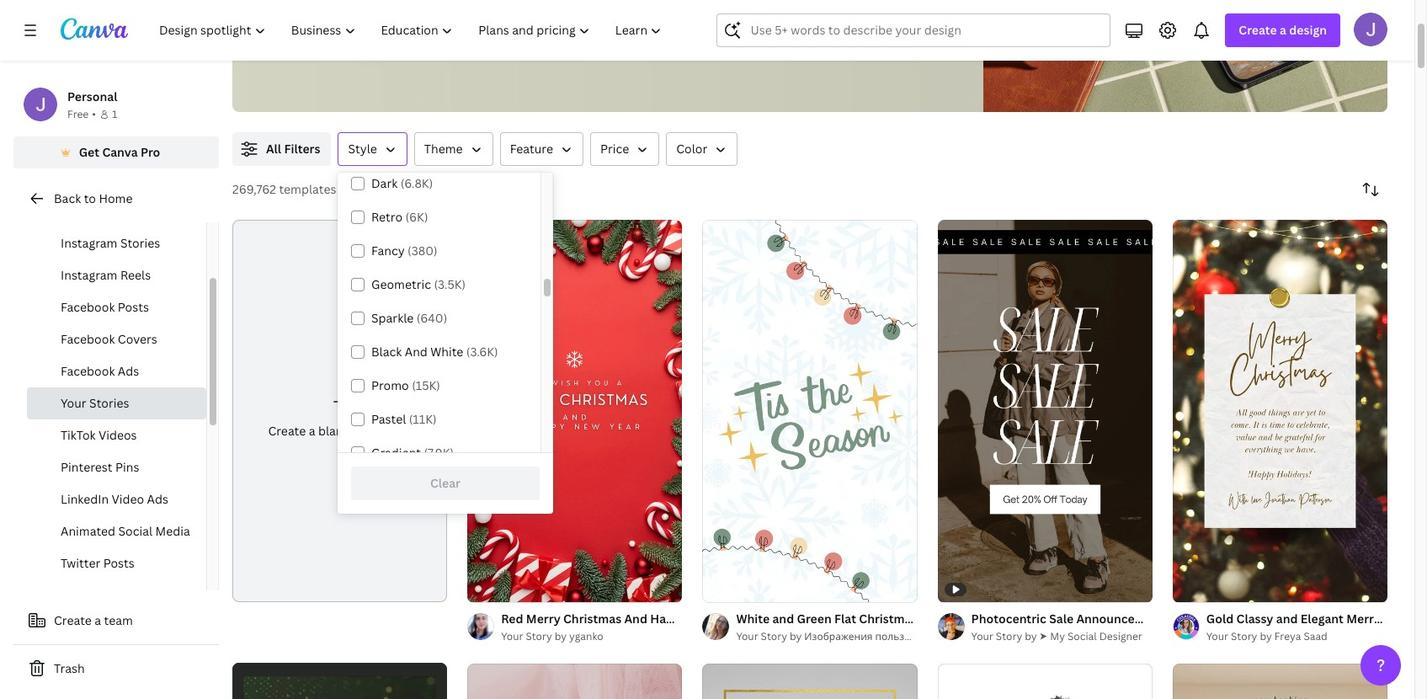 Task type: locate. For each thing, give the bounding box(es) containing it.
0 vertical spatial your
[[554, 0, 584, 0]]

(3.6k)
[[467, 344, 498, 360]]

facebook up your stories
[[61, 363, 115, 379]]

create a blank your story
[[268, 423, 412, 439]]

by left yganko at left bottom
[[555, 629, 567, 643]]

by left ➤
[[1025, 629, 1038, 643]]

stories for your stories
[[89, 395, 129, 411]]

saad
[[1304, 629, 1328, 643]]

(6k)
[[406, 209, 428, 225]]

0 vertical spatial posts
[[120, 203, 152, 219]]

use canva's free, customizable templates for your stories on social media and create thumb-stopping content that your audience can't help but hit "like."
[[259, 0, 763, 22]]

a for design
[[1281, 22, 1287, 38]]

facebook for facebook posts
[[61, 299, 115, 315]]

0 vertical spatial social
[[118, 523, 153, 539]]

0 vertical spatial create
[[1240, 22, 1278, 38]]

posts down animated social media link
[[103, 555, 135, 571]]

by inside the white and green flat christmas story your story by изображения пользователя anzhelika
[[790, 629, 802, 643]]

story inside the 'gold classy and elegant merry christm your story by freya saad'
[[1232, 629, 1258, 643]]

0 horizontal spatial and
[[738, 0, 763, 0]]

story left yganko at left bottom
[[526, 629, 552, 643]]

1 horizontal spatial a
[[309, 423, 316, 439]]

videos
[[99, 427, 137, 443]]

1 horizontal spatial your
[[554, 0, 584, 0]]

facebook down instagram reels
[[61, 299, 115, 315]]

your left ➤
[[972, 629, 994, 643]]

Sort by button
[[1355, 173, 1388, 206]]

white
[[431, 344, 464, 360], [737, 611, 770, 627]]

twitter posts link
[[27, 548, 206, 580]]

2 facebook from the top
[[61, 331, 115, 347]]

1 horizontal spatial and
[[773, 611, 795, 627]]

and up "like."
[[738, 0, 763, 0]]

anzhelika
[[947, 629, 992, 643]]

gradient
[[372, 445, 421, 461]]

help
[[629, 3, 658, 22]]

and left green
[[773, 611, 795, 627]]

story left ➤
[[996, 629, 1023, 643]]

a left team
[[95, 612, 101, 628]]

trash link
[[13, 652, 219, 686]]

1 horizontal spatial templates
[[463, 0, 528, 0]]

(15k)
[[412, 377, 440, 393]]

2 vertical spatial posts
[[103, 555, 135, 571]]

(640)
[[417, 310, 447, 326]]

gold classy and elegant merry christm link
[[1207, 610, 1428, 628]]

by down green
[[790, 629, 802, 643]]

facebook
[[61, 299, 115, 315], [61, 331, 115, 347], [61, 363, 115, 379]]

2 vertical spatial create
[[54, 612, 92, 628]]

1 horizontal spatial white
[[737, 611, 770, 627]]

0 vertical spatial stories
[[120, 235, 160, 251]]

style button
[[338, 132, 408, 166]]

1 vertical spatial ads
[[147, 491, 168, 507]]

dark (6.8k)
[[372, 175, 433, 191]]

canva's
[[287, 0, 337, 0]]

0 horizontal spatial your
[[498, 3, 527, 22]]

create for create a team
[[54, 612, 92, 628]]

269,762
[[233, 181, 276, 197]]

2 horizontal spatial create
[[1240, 22, 1278, 38]]

2 merry from the left
[[1347, 611, 1382, 627]]

for
[[532, 0, 551, 0]]

and right black
[[405, 344, 428, 360]]

0 horizontal spatial a
[[95, 612, 101, 628]]

1 vertical spatial and
[[625, 611, 648, 627]]

3 facebook from the top
[[61, 363, 115, 379]]

theme button
[[414, 132, 493, 166]]

create inside button
[[54, 612, 92, 628]]

create a design
[[1240, 22, 1328, 38]]

merry
[[526, 611, 561, 627], [1347, 611, 1382, 627]]

posts
[[120, 203, 152, 219], [118, 299, 149, 315], [103, 555, 135, 571]]

a inside dropdown button
[[1281, 22, 1287, 38]]

1 facebook from the top
[[61, 299, 115, 315]]

instagram posts
[[61, 203, 152, 219]]

stories down 'facebook ads' link
[[89, 395, 129, 411]]

1 horizontal spatial christmas
[[860, 611, 918, 627]]

2 vertical spatial facebook
[[61, 363, 115, 379]]

classy
[[1237, 611, 1274, 627]]

изображения
[[805, 629, 873, 643]]

red merry christmas and happy new year instagram story link
[[501, 610, 839, 628]]

and
[[738, 0, 763, 0], [773, 611, 795, 627], [1277, 611, 1299, 627]]

your inside red merry christmas and happy new year instagram story your story by yganko
[[501, 629, 524, 643]]

posts for twitter posts
[[103, 555, 135, 571]]

and left happy
[[625, 611, 648, 627]]

(380)
[[408, 243, 438, 259]]

create left design
[[1240, 22, 1278, 38]]

a left design
[[1281, 22, 1287, 38]]

your right that
[[498, 3, 527, 22]]

white left (3.6k)
[[431, 344, 464, 360]]

pinterest
[[61, 459, 113, 475]]

1 vertical spatial your
[[498, 3, 527, 22]]

sparkle
[[372, 310, 414, 326]]

story up изображения
[[808, 611, 839, 627]]

pastel (11k)
[[372, 411, 437, 427]]

1 vertical spatial posts
[[118, 299, 149, 315]]

templates down the filters
[[279, 181, 336, 197]]

create left team
[[54, 612, 92, 628]]

a left blank
[[309, 423, 316, 439]]

pinterest pins
[[61, 459, 139, 475]]

your down gold
[[1207, 629, 1229, 643]]

instagram for instagram posts
[[61, 203, 117, 219]]

create inside dropdown button
[[1240, 22, 1278, 38]]

get
[[79, 144, 99, 160]]

style
[[348, 141, 377, 157]]

story down classy
[[1232, 629, 1258, 643]]

0 vertical spatial templates
[[463, 0, 528, 0]]

instagram stories link
[[27, 227, 206, 259]]

1 christmas from the left
[[564, 611, 622, 627]]

and inside the white and green flat christmas story your story by изображения пользователя anzhelika
[[773, 611, 795, 627]]

1 vertical spatial social
[[1068, 629, 1098, 643]]

0 vertical spatial facebook
[[61, 299, 115, 315]]

trash
[[54, 660, 85, 676]]

1 horizontal spatial create
[[268, 423, 306, 439]]

1 vertical spatial templates
[[279, 181, 336, 197]]

stories up reels
[[120, 235, 160, 251]]

1 by from the left
[[555, 629, 567, 643]]

(7.9k)
[[424, 445, 454, 461]]

merry right the red
[[526, 611, 561, 627]]

2 christmas from the left
[[860, 611, 918, 627]]

0 vertical spatial white
[[431, 344, 464, 360]]

merry right elegant
[[1347, 611, 1382, 627]]

fancy (380)
[[372, 243, 438, 259]]

story up gradient
[[381, 423, 412, 439]]

facebook up facebook ads
[[61, 331, 115, 347]]

instagram inside red merry christmas and happy new year instagram story your story by yganko
[[747, 611, 805, 627]]

➤
[[1040, 629, 1048, 643]]

0 horizontal spatial white
[[431, 344, 464, 360]]

your
[[554, 0, 584, 0], [498, 3, 527, 22]]

facebook ads
[[61, 363, 139, 379]]

twitter
[[61, 555, 100, 571]]

clear button
[[351, 467, 540, 500]]

price button
[[591, 132, 660, 166]]

your inside the white and green flat christmas story your story by изображения пользователя anzhelika
[[737, 629, 759, 643]]

team
[[104, 612, 133, 628]]

gold classy and elegant merry christmas instagram story image
[[1173, 220, 1388, 602]]

by down classy
[[1261, 629, 1273, 643]]

0 vertical spatial a
[[1281, 22, 1287, 38]]

retro
[[372, 209, 403, 225]]

ads right video
[[147, 491, 168, 507]]

black and white (3.6k)
[[372, 344, 498, 360]]

white and green flat christmas story image
[[703, 220, 918, 602]]

0 horizontal spatial ads
[[118, 363, 139, 379]]

1 merry from the left
[[526, 611, 561, 627]]

0 vertical spatial ads
[[118, 363, 139, 379]]

get canva pro button
[[13, 136, 219, 168]]

create
[[1240, 22, 1278, 38], [268, 423, 306, 439], [54, 612, 92, 628]]

your down the year at the right
[[737, 629, 759, 643]]

0 horizontal spatial and
[[405, 344, 428, 360]]

price
[[601, 141, 630, 157]]

a inside button
[[95, 612, 101, 628]]

ads
[[118, 363, 139, 379], [147, 491, 168, 507]]

None search field
[[717, 13, 1111, 47]]

and up freya
[[1277, 611, 1299, 627]]

flat
[[835, 611, 857, 627]]

templates up that
[[463, 0, 528, 0]]

2 horizontal spatial a
[[1281, 22, 1287, 38]]

1 horizontal spatial merry
[[1347, 611, 1382, 627]]

2 vertical spatial a
[[95, 612, 101, 628]]

christmas up пользователя in the right of the page
[[860, 611, 918, 627]]

back
[[54, 190, 81, 206]]

get canva pro
[[79, 144, 160, 160]]

your down the red
[[501, 629, 524, 643]]

free •
[[67, 107, 96, 121]]

your
[[61, 395, 86, 411], [352, 423, 378, 439], [501, 629, 524, 643], [737, 629, 759, 643], [972, 629, 994, 643], [1207, 629, 1229, 643]]

2 horizontal spatial and
[[1277, 611, 1299, 627]]

create left blank
[[268, 423, 306, 439]]

create a team
[[54, 612, 133, 628]]

1 vertical spatial white
[[737, 611, 770, 627]]

hit
[[687, 3, 704, 22]]

"like."
[[707, 3, 743, 22]]

1 vertical spatial facebook
[[61, 331, 115, 347]]

posts down reels
[[118, 299, 149, 315]]

1 vertical spatial a
[[309, 423, 316, 439]]

posts up instagram stories link
[[120, 203, 152, 219]]

christmas up your story by yganko link
[[564, 611, 622, 627]]

0 horizontal spatial merry
[[526, 611, 561, 627]]

4 by from the left
[[1261, 629, 1273, 643]]

1 vertical spatial create
[[268, 423, 306, 439]]

0 horizontal spatial social
[[118, 523, 153, 539]]

facebook ads link
[[27, 356, 206, 388]]

theme
[[424, 141, 463, 157]]

instagram for instagram stories
[[61, 235, 117, 251]]

1 vertical spatial stories
[[89, 395, 129, 411]]

0 horizontal spatial christmas
[[564, 611, 622, 627]]

your story by ➤ my social designer link
[[972, 628, 1153, 645]]

story inside your story by ➤ my social designer link
[[996, 629, 1023, 643]]

social right my
[[1068, 629, 1098, 643]]

your up the audience
[[554, 0, 584, 0]]

social down video
[[118, 523, 153, 539]]

ads down covers
[[118, 363, 139, 379]]

sparkle (640)
[[372, 310, 447, 326]]

year
[[719, 611, 744, 627]]

social
[[118, 523, 153, 539], [1068, 629, 1098, 643]]

2 by from the left
[[790, 629, 802, 643]]

thumb-
[[304, 3, 353, 22]]

1 horizontal spatial and
[[625, 611, 648, 627]]

instagram for instagram reels
[[61, 267, 117, 283]]

your inside the 'gold classy and elegant merry christm your story by freya saad'
[[1207, 629, 1229, 643]]

0 vertical spatial and
[[405, 344, 428, 360]]

0 horizontal spatial create
[[54, 612, 92, 628]]

white right new
[[737, 611, 770, 627]]



Task type: vqa. For each thing, say whether or not it's contained in the screenshot.
first by from right
yes



Task type: describe. For each thing, give the bounding box(es) containing it.
elegant
[[1301, 611, 1344, 627]]

media
[[155, 523, 190, 539]]

create a blank your story link
[[233, 220, 447, 602]]

audience
[[531, 3, 590, 22]]

story inside create a blank your story element
[[381, 423, 412, 439]]

facebook covers link
[[27, 323, 206, 356]]

by inside the 'gold classy and elegant merry christm your story by freya saad'
[[1261, 629, 1273, 643]]

animated social media
[[61, 523, 190, 539]]

designer
[[1100, 629, 1143, 643]]

linkedin video ads link
[[27, 484, 206, 516]]

create for create a design
[[1240, 22, 1278, 38]]

canva
[[102, 144, 138, 160]]

use
[[259, 0, 284, 0]]

tiktok videos link
[[27, 420, 206, 452]]

pastel
[[372, 411, 406, 427]]

linkedin video ads
[[61, 491, 168, 507]]

3 by from the left
[[1025, 629, 1038, 643]]

instagram reels
[[61, 267, 151, 283]]

back to home
[[54, 190, 133, 206]]

posts for instagram posts
[[120, 203, 152, 219]]

happy
[[651, 611, 688, 627]]

my
[[1051, 629, 1066, 643]]

red merry christmas and happy new year instagram story image
[[468, 220, 683, 602]]

promo (15k)
[[372, 377, 440, 393]]

story up white gold minimalist special offers instagram story "image"
[[761, 629, 788, 643]]

tiktok videos
[[61, 427, 137, 443]]

christmas inside red merry christmas and happy new year instagram story your story by yganko
[[564, 611, 622, 627]]

merry inside red merry christmas and happy new year instagram story your story by yganko
[[526, 611, 561, 627]]

white and green flat christmas story your story by изображения пользователя anzhelika
[[737, 611, 992, 643]]

a for blank
[[309, 423, 316, 439]]

color button
[[667, 132, 738, 166]]

and inside the use canva's free, customizable templates for your stories on social media and create thumb-stopping content that your audience can't help but hit "like."
[[738, 0, 763, 0]]

media
[[695, 0, 735, 0]]

animated
[[61, 523, 115, 539]]

free
[[67, 107, 89, 121]]

white gold minimalist special offers instagram story image
[[703, 664, 918, 699]]

templates inside the use canva's free, customizable templates for your stories on social media and create thumb-stopping content that your audience can't help but hit "like."
[[463, 0, 528, 0]]

color
[[677, 141, 708, 157]]

blank
[[318, 423, 349, 439]]

0 horizontal spatial templates
[[279, 181, 336, 197]]

top level navigation element
[[148, 13, 677, 47]]

to
[[84, 190, 96, 206]]

white inside the white and green flat christmas story your story by изображения пользователя anzhelika
[[737, 611, 770, 627]]

customizable
[[373, 0, 459, 0]]

pins
[[115, 459, 139, 475]]

facebook posts
[[61, 299, 149, 315]]

create a design button
[[1226, 13, 1341, 47]]

instagram posts link
[[27, 195, 206, 227]]

green
[[797, 611, 832, 627]]

posts for facebook posts
[[118, 299, 149, 315]]

(6.8k)
[[401, 175, 433, 191]]

fancy
[[372, 243, 405, 259]]

all
[[266, 141, 281, 157]]

christmas inside the white and green flat christmas story your story by изображения пользователя anzhelika
[[860, 611, 918, 627]]

on
[[634, 0, 651, 0]]

stories for instagram stories
[[120, 235, 160, 251]]

dark
[[372, 175, 398, 191]]

new
[[691, 611, 716, 627]]

free,
[[340, 0, 370, 0]]

your story by изображения пользователя anzhelika link
[[737, 628, 992, 645]]

promo
[[372, 377, 409, 393]]

пользователя
[[876, 629, 944, 643]]

video
[[112, 491, 144, 507]]

(11k)
[[409, 411, 437, 427]]

1 horizontal spatial social
[[1068, 629, 1098, 643]]

your story by freya saad link
[[1207, 628, 1388, 645]]

geometric
[[372, 276, 431, 292]]

•
[[92, 107, 96, 121]]

yganko
[[570, 629, 604, 643]]

pink abstract minimalist coming soon instagram story image
[[468, 664, 683, 699]]

(3.5k)
[[434, 276, 466, 292]]

1 horizontal spatial ads
[[147, 491, 168, 507]]

reels
[[120, 267, 151, 283]]

and inside red merry christmas and happy new year instagram story your story by yganko
[[625, 611, 648, 627]]

tiktok
[[61, 427, 96, 443]]

merry inside the 'gold classy and elegant merry christm your story by freya saad'
[[1347, 611, 1382, 627]]

black
[[372, 344, 402, 360]]

create a blank your story element
[[233, 220, 447, 602]]

your right blank
[[352, 423, 378, 439]]

red
[[501, 611, 524, 627]]

your up tiktok at left
[[61, 395, 86, 411]]

stopping
[[353, 3, 410, 22]]

Search search field
[[751, 14, 1101, 46]]

geometric (3.5k)
[[372, 276, 466, 292]]

all filters button
[[233, 132, 331, 166]]

twitter posts
[[61, 555, 135, 571]]

gold
[[1207, 611, 1234, 627]]

facebook for facebook ads
[[61, 363, 115, 379]]

jacob simon image
[[1355, 13, 1388, 46]]

instagram stories
[[61, 235, 160, 251]]

pro
[[141, 144, 160, 160]]

facebook for facebook covers
[[61, 331, 115, 347]]

feature
[[510, 141, 553, 157]]

a for team
[[95, 612, 101, 628]]

design
[[1290, 22, 1328, 38]]

personal
[[67, 88, 117, 104]]

photography price list aesthetic shadow instagram story image
[[1173, 664, 1388, 699]]

social
[[654, 0, 692, 0]]

create for create a blank your story
[[268, 423, 306, 439]]

1
[[112, 107, 117, 121]]

and inside the 'gold classy and elegant merry christm your story by freya saad'
[[1277, 611, 1299, 627]]

your story by ➤ my social designer
[[972, 629, 1143, 643]]

story up пользователя in the right of the page
[[921, 611, 952, 627]]

retro (6k)
[[372, 209, 428, 225]]

stories
[[587, 0, 631, 0]]

instagram reels link
[[27, 259, 206, 291]]

animated social media link
[[27, 516, 206, 548]]

by inside red merry christmas and happy new year instagram story your story by yganko
[[555, 629, 567, 643]]

create
[[259, 3, 301, 22]]



